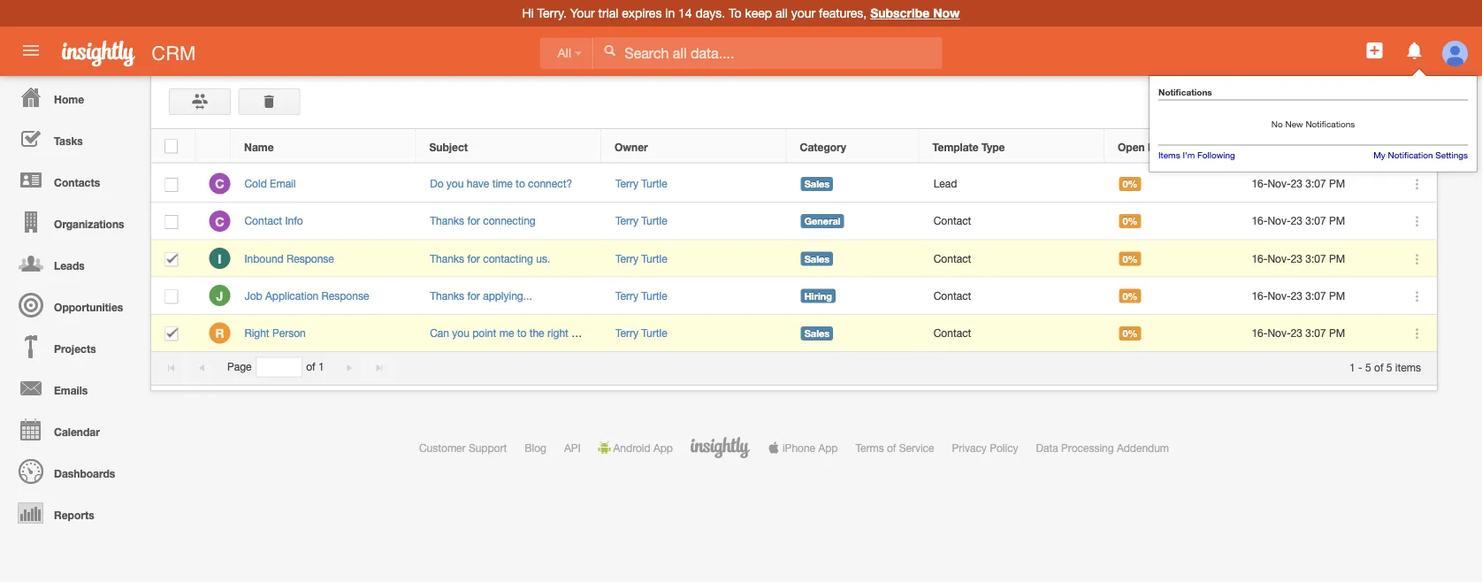 Task type: vqa. For each thing, say whether or not it's contained in the screenshot.
3rd 3:07 from the bottom of the page
yes



Task type: locate. For each thing, give the bounding box(es) containing it.
c up i link
[[215, 214, 224, 229]]

sales cell for i
[[788, 240, 920, 277]]

0 horizontal spatial 5
[[1366, 361, 1372, 373]]

0 vertical spatial cell
[[151, 240, 196, 277]]

for for i
[[468, 252, 480, 264]]

23 for thanks for applying...
[[1291, 289, 1303, 302]]

row
[[151, 130, 1437, 163]]

c for contact info
[[215, 214, 224, 229]]

1 0% cell from the top
[[1106, 165, 1239, 203]]

terry turtle link for do you have time to connect?
[[616, 177, 668, 190]]

1 vertical spatial sales cell
[[788, 240, 920, 277]]

0 vertical spatial to
[[516, 177, 525, 190]]

2 0% cell from the top
[[1106, 203, 1239, 240]]

have
[[467, 177, 490, 190]]

2 16-nov-23 3:07 pm cell from the top
[[1239, 203, 1394, 240]]

2 16-nov-23 3:07 pm from the top
[[1252, 215, 1346, 227]]

pm inside i row
[[1330, 252, 1346, 264]]

2 c from the top
[[215, 214, 224, 229]]

23 for thanks for contacting us.
[[1291, 252, 1303, 264]]

thanks inside c row
[[430, 215, 465, 227]]

5 left items at bottom right
[[1387, 361, 1393, 373]]

contact for r
[[934, 327, 972, 339]]

terry.
[[538, 6, 567, 20]]

terry turtle for thanks for contacting us.
[[616, 252, 668, 264]]

4 0% cell from the top
[[1106, 277, 1239, 315]]

16- inside i row
[[1252, 252, 1268, 264]]

pm
[[1330, 177, 1346, 190], [1330, 215, 1346, 227], [1330, 252, 1346, 264], [1330, 289, 1346, 302], [1330, 327, 1346, 339]]

5 23 from the top
[[1291, 327, 1303, 339]]

0% cell
[[1106, 165, 1239, 203], [1106, 203, 1239, 240], [1106, 240, 1239, 277], [1106, 277, 1239, 315], [1106, 315, 1239, 352]]

type
[[982, 141, 1006, 153]]

3 terry from the top
[[616, 252, 639, 264]]

3:07
[[1306, 177, 1327, 190], [1306, 215, 1327, 227], [1306, 252, 1327, 264], [1306, 289, 1327, 302], [1306, 327, 1327, 339]]

5 16- from the top
[[1252, 327, 1268, 339]]

c for cold email
[[215, 177, 224, 191]]

0% cell for thanks for contacting us.
[[1106, 240, 1239, 277]]

c link up i link
[[209, 210, 230, 232]]

3 16- from the top
[[1252, 252, 1268, 264]]

0 horizontal spatial of
[[306, 361, 315, 373]]

blog link
[[525, 441, 547, 454]]

4 turtle from the top
[[642, 289, 668, 302]]

2 sales cell from the top
[[788, 240, 920, 277]]

turtle inside j row
[[642, 289, 668, 302]]

sales cell down the 'general'
[[788, 240, 920, 277]]

sales inside i row
[[805, 253, 830, 264]]

0 vertical spatial c link
[[209, 173, 230, 194]]

terry for do you have time to connect?
[[616, 177, 639, 190]]

3 nov- from the top
[[1268, 252, 1291, 264]]

1 nov- from the top
[[1268, 177, 1291, 190]]

terry for thanks for contacting us.
[[616, 252, 639, 264]]

thanks inside j row
[[430, 289, 465, 302]]

1 vertical spatial to
[[517, 327, 527, 339]]

you inside c row
[[447, 177, 464, 190]]

terry for thanks for applying...
[[616, 289, 639, 302]]

23
[[1291, 177, 1303, 190], [1291, 215, 1303, 227], [1291, 252, 1303, 264], [1291, 289, 1303, 302], [1291, 327, 1303, 339]]

terry inside i row
[[616, 252, 639, 264]]

16- for thanks for contacting us.
[[1252, 252, 1268, 264]]

1 terry from the top
[[616, 177, 639, 190]]

notifications up rate
[[1159, 87, 1213, 97]]

2 app from the left
[[819, 441, 838, 454]]

leads
[[54, 259, 85, 272]]

1 terry turtle link from the top
[[616, 177, 668, 190]]

row group
[[151, 165, 1438, 352]]

terry turtle inside j row
[[616, 289, 668, 302]]

2 thanks from the top
[[430, 252, 465, 264]]

0 vertical spatial c
[[215, 177, 224, 191]]

emails
[[54, 384, 88, 396]]

c link for cold email
[[209, 173, 230, 194]]

thanks for contacting us. link
[[430, 252, 551, 264]]

0 vertical spatial for
[[468, 215, 480, 227]]

1 turtle from the top
[[642, 177, 668, 190]]

3 0% from the top
[[1123, 253, 1138, 264]]

turtle inside "r" row
[[642, 327, 668, 339]]

terry inside "r" row
[[616, 327, 639, 339]]

1 16-nov-23 3:07 pm from the top
[[1252, 177, 1346, 190]]

5 16-nov-23 3:07 pm from the top
[[1252, 327, 1346, 339]]

contact for c
[[934, 215, 972, 227]]

thanks up thanks for applying... link
[[430, 252, 465, 264]]

2 vertical spatial sales cell
[[788, 315, 920, 352]]

3:07 inside i row
[[1306, 252, 1327, 264]]

general cell
[[788, 203, 920, 240]]

data
[[1037, 441, 1059, 454]]

my notification settings
[[1374, 150, 1469, 160]]

to right me
[[517, 327, 527, 339]]

1 16- from the top
[[1252, 177, 1268, 190]]

contact
[[245, 215, 282, 227], [934, 215, 972, 227], [934, 252, 972, 264], [934, 289, 972, 302], [934, 327, 972, 339]]

16-nov-23 3:07 pm cell
[[1239, 165, 1394, 203], [1239, 203, 1394, 240], [1239, 240, 1394, 277], [1239, 277, 1394, 315], [1239, 315, 1394, 352]]

3 contact cell from the top
[[920, 277, 1106, 315]]

0% cell for thanks for connecting
[[1106, 203, 1239, 240]]

0 vertical spatial you
[[447, 177, 464, 190]]

thanks for applying...
[[430, 289, 532, 302]]

0 horizontal spatial 1
[[318, 361, 324, 373]]

1 vertical spatial cell
[[151, 315, 196, 352]]

for left the applying...
[[468, 289, 480, 302]]

2 sales from the top
[[805, 253, 830, 264]]

1 c row from the top
[[151, 165, 1438, 203]]

5 nov- from the top
[[1268, 327, 1291, 339]]

c left the cold
[[215, 177, 224, 191]]

of right -
[[1375, 361, 1384, 373]]

1 down job application response link
[[318, 361, 324, 373]]

3 3:07 from the top
[[1306, 252, 1327, 264]]

contact cell
[[920, 203, 1106, 240], [920, 240, 1106, 277], [920, 277, 1106, 315], [920, 315, 1106, 352]]

pm for thanks for applying...
[[1330, 289, 1346, 302]]

trial
[[599, 6, 619, 20]]

privacy
[[952, 441, 987, 454]]

4 16-nov-23 3:07 pm cell from the top
[[1239, 277, 1394, 315]]

2 terry from the top
[[616, 215, 639, 227]]

opportunities
[[54, 301, 123, 313]]

1 horizontal spatial 5
[[1387, 361, 1393, 373]]

4 0% from the top
[[1123, 290, 1138, 302]]

c row
[[151, 165, 1438, 203], [151, 203, 1438, 240]]

1 0% from the top
[[1123, 178, 1138, 190]]

terms of service
[[856, 441, 935, 454]]

1 vertical spatial you
[[452, 327, 470, 339]]

1 horizontal spatial notifications
[[1306, 119, 1356, 129]]

1 vertical spatial for
[[468, 252, 480, 264]]

2 3:07 from the top
[[1306, 215, 1327, 227]]

app
[[654, 441, 673, 454], [819, 441, 838, 454]]

can
[[430, 327, 449, 339]]

2 pm from the top
[[1330, 215, 1346, 227]]

do you have time to connect?
[[430, 177, 573, 190]]

navigation
[[0, 76, 142, 534]]

thanks for applying... link
[[430, 289, 532, 302]]

2 turtle from the top
[[642, 215, 668, 227]]

contact inside j row
[[934, 289, 972, 302]]

terry turtle
[[616, 177, 668, 190], [616, 215, 668, 227], [616, 252, 668, 264], [616, 289, 668, 302]]

16- for thanks for connecting
[[1252, 215, 1268, 227]]

c row up the 'general'
[[151, 165, 1438, 203]]

0 horizontal spatial notifications
[[1159, 87, 1213, 97]]

2 vertical spatial sales
[[805, 328, 830, 339]]

1 pm from the top
[[1330, 177, 1346, 190]]

navigation containing home
[[0, 76, 142, 534]]

4 terry turtle link from the top
[[616, 289, 668, 302]]

0% cell for do you have time to connect?
[[1106, 165, 1239, 203]]

3 sales cell from the top
[[788, 315, 920, 352]]

notifications up date
[[1306, 119, 1356, 129]]

pm for thanks for contacting us.
[[1330, 252, 1346, 264]]

owner
[[615, 141, 648, 153]]

3:07 inside "r" row
[[1306, 327, 1327, 339]]

0% for thanks for applying...
[[1123, 290, 1138, 302]]

turtle for thanks for applying...
[[642, 289, 668, 302]]

job
[[245, 289, 262, 302]]

3 terry turtle link from the top
[[616, 252, 668, 264]]

0% cell for thanks for applying...
[[1106, 277, 1239, 315]]

3:07 inside j row
[[1306, 289, 1327, 302]]

terry turtle link for thanks for applying...
[[616, 289, 668, 302]]

3 pm from the top
[[1330, 252, 1346, 264]]

connect?
[[528, 177, 573, 190]]

3 thanks from the top
[[430, 289, 465, 302]]

23 inside j row
[[1291, 289, 1303, 302]]

sales down hiring
[[805, 328, 830, 339]]

person?
[[572, 327, 611, 339]]

0% inside i row
[[1123, 253, 1138, 264]]

you right 'do' in the left of the page
[[447, 177, 464, 190]]

contact cell for r
[[920, 315, 1106, 352]]

r row
[[151, 315, 1438, 352]]

hi
[[522, 6, 534, 20]]

c link left the cold
[[209, 173, 230, 194]]

0 horizontal spatial app
[[654, 441, 673, 454]]

nov- inside i row
[[1268, 252, 1291, 264]]

response up job application response link
[[287, 252, 334, 264]]

application
[[265, 289, 319, 302]]

1 3:07 from the top
[[1306, 177, 1327, 190]]

cell
[[151, 240, 196, 277], [151, 315, 196, 352]]

16-nov-23 3:07 pm cell for thanks for applying...
[[1239, 277, 1394, 315]]

16- inside j row
[[1252, 289, 1268, 302]]

nov- for do you have time to connect?
[[1268, 177, 1291, 190]]

3 for from the top
[[468, 289, 480, 302]]

settings
[[1436, 150, 1469, 160]]

thanks inside i row
[[430, 252, 465, 264]]

4 16-nov-23 3:07 pm from the top
[[1252, 289, 1346, 302]]

response right application
[[322, 289, 369, 302]]

i row
[[151, 240, 1438, 277]]

2 nov- from the top
[[1268, 215, 1291, 227]]

sales cell down "category"
[[788, 165, 920, 203]]

sales cell
[[788, 165, 920, 203], [788, 240, 920, 277], [788, 315, 920, 352]]

turtle inside i row
[[642, 252, 668, 264]]

2 vertical spatial for
[[468, 289, 480, 302]]

c
[[215, 177, 224, 191], [215, 214, 224, 229]]

0 vertical spatial sales cell
[[788, 165, 920, 203]]

2 0% from the top
[[1123, 216, 1138, 227]]

1
[[318, 361, 324, 373], [1350, 361, 1356, 373]]

5
[[1366, 361, 1372, 373], [1387, 361, 1393, 373]]

0 vertical spatial sales
[[805, 178, 830, 190]]

None checkbox
[[165, 139, 178, 153], [165, 178, 178, 192], [165, 252, 178, 267], [165, 327, 178, 341], [165, 139, 178, 153], [165, 178, 178, 192], [165, 252, 178, 267], [165, 327, 178, 341]]

items i'm following link
[[1159, 150, 1236, 160]]

terry turtle inside i row
[[616, 252, 668, 264]]

1 vertical spatial c link
[[209, 210, 230, 232]]

3 23 from the top
[[1291, 252, 1303, 264]]

1 cell from the top
[[151, 240, 196, 277]]

2 terry turtle link from the top
[[616, 215, 668, 227]]

can you point me to the right person? link
[[430, 327, 611, 339]]

to
[[516, 177, 525, 190], [517, 327, 527, 339]]

16-nov-23 3:07 pm
[[1252, 177, 1346, 190], [1252, 215, 1346, 227], [1252, 252, 1346, 264], [1252, 289, 1346, 302], [1252, 327, 1346, 339]]

iphone app link
[[768, 441, 838, 454]]

1 for from the top
[[468, 215, 480, 227]]

2 cell from the top
[[151, 315, 196, 352]]

1 16-nov-23 3:07 pm cell from the top
[[1239, 165, 1394, 203]]

1 vertical spatial sales
[[805, 253, 830, 264]]

1 - 5 of 5 items
[[1350, 361, 1422, 373]]

for left connecting at top left
[[468, 215, 480, 227]]

to right time
[[516, 177, 525, 190]]

tasks
[[54, 134, 83, 147]]

1 app from the left
[[654, 441, 673, 454]]

iphone app
[[783, 441, 838, 454]]

3 0% cell from the top
[[1106, 240, 1239, 277]]

3 sales from the top
[[805, 328, 830, 339]]

app right android
[[654, 441, 673, 454]]

contact inside i row
[[934, 252, 972, 264]]

cold email
[[245, 177, 296, 190]]

you inside "r" row
[[452, 327, 470, 339]]

you for do
[[447, 177, 464, 190]]

2 23 from the top
[[1291, 215, 1303, 227]]

0 vertical spatial notifications
[[1159, 87, 1213, 97]]

you right can
[[452, 327, 470, 339]]

5 turtle from the top
[[642, 327, 668, 339]]

4 nov- from the top
[[1268, 289, 1291, 302]]

subscribe now link
[[871, 6, 960, 20]]

5 terry from the top
[[616, 327, 639, 339]]

notifications
[[1159, 87, 1213, 97], [1306, 119, 1356, 129]]

cell for i
[[151, 240, 196, 277]]

app right iphone
[[819, 441, 838, 454]]

4 terry from the top
[[616, 289, 639, 302]]

blog
[[525, 441, 547, 454]]

contact for i
[[934, 252, 972, 264]]

1 vertical spatial notifications
[[1306, 119, 1356, 129]]

response
[[287, 252, 334, 264], [322, 289, 369, 302]]

1 vertical spatial thanks
[[430, 252, 465, 264]]

sales up hiring
[[805, 253, 830, 264]]

1 thanks from the top
[[430, 215, 465, 227]]

thanks down 'do' in the left of the page
[[430, 215, 465, 227]]

4 contact cell from the top
[[920, 315, 1106, 352]]

subject
[[430, 141, 468, 153]]

1 horizontal spatial 1
[[1350, 361, 1356, 373]]

of down right person link
[[306, 361, 315, 373]]

cell left the r
[[151, 315, 196, 352]]

for inside i row
[[468, 252, 480, 264]]

0% inside j row
[[1123, 290, 1138, 302]]

nov- inside "r" row
[[1268, 327, 1291, 339]]

None checkbox
[[165, 215, 178, 229], [165, 290, 178, 304], [165, 215, 178, 229], [165, 290, 178, 304]]

4 23 from the top
[[1291, 289, 1303, 302]]

1 sales cell from the top
[[788, 165, 920, 203]]

5 16-nov-23 3:07 pm cell from the top
[[1239, 315, 1394, 352]]

privacy policy
[[952, 441, 1019, 454]]

nov- for thanks for connecting
[[1268, 215, 1291, 227]]

projects link
[[4, 326, 142, 367]]

nov- inside j row
[[1268, 289, 1291, 302]]

notification
[[1389, 150, 1434, 160]]

2 for from the top
[[468, 252, 480, 264]]

2 vertical spatial thanks
[[430, 289, 465, 302]]

16-nov-23 3:07 pm cell for thanks for connecting
[[1239, 203, 1394, 240]]

thanks up can
[[430, 289, 465, 302]]

2 terry turtle from the top
[[616, 215, 668, 227]]

thanks for j
[[430, 289, 465, 302]]

1 vertical spatial c
[[215, 214, 224, 229]]

items i'm following
[[1159, 150, 1236, 160]]

1 c from the top
[[215, 177, 224, 191]]

1 horizontal spatial app
[[819, 441, 838, 454]]

of right terms
[[887, 441, 897, 454]]

reports link
[[4, 492, 142, 534]]

2 horizontal spatial of
[[1375, 361, 1384, 373]]

cell left the i
[[151, 240, 196, 277]]

23 inside i row
[[1291, 252, 1303, 264]]

pm for do you have time to connect?
[[1330, 177, 1346, 190]]

contact inside "r" row
[[934, 327, 972, 339]]

terry inside j row
[[616, 289, 639, 302]]

16- for do you have time to connect?
[[1252, 177, 1268, 190]]

1 c link from the top
[[209, 173, 230, 194]]

1 contact cell from the top
[[920, 203, 1106, 240]]

16-nov-23 3:07 pm for thanks for contacting us.
[[1252, 252, 1346, 264]]

5 terry turtle link from the top
[[616, 327, 668, 339]]

5 3:07 from the top
[[1306, 327, 1327, 339]]

16-nov-23 3:07 pm inside i row
[[1252, 252, 1346, 264]]

i'm
[[1183, 150, 1196, 160]]

to inside "r" row
[[517, 327, 527, 339]]

5 pm from the top
[[1330, 327, 1346, 339]]

your
[[792, 6, 816, 20]]

0 vertical spatial thanks
[[430, 215, 465, 227]]

sales
[[805, 178, 830, 190], [805, 253, 830, 264], [805, 328, 830, 339]]

1 left -
[[1350, 361, 1356, 373]]

0 vertical spatial response
[[287, 252, 334, 264]]

row containing name
[[151, 130, 1437, 163]]

2 c link from the top
[[209, 210, 230, 232]]

3 16-nov-23 3:07 pm from the top
[[1252, 252, 1346, 264]]

api
[[564, 441, 581, 454]]

nov- for thanks for contacting us.
[[1268, 252, 1291, 264]]

hiring
[[805, 290, 833, 302]]

white image
[[604, 44, 616, 57]]

date
[[1294, 141, 1318, 153]]

3 turtle from the top
[[642, 252, 668, 264]]

support
[[469, 441, 507, 454]]

1 vertical spatial response
[[322, 289, 369, 302]]

4 3:07 from the top
[[1306, 289, 1327, 302]]

3:07 for thanks for connecting
[[1306, 215, 1327, 227]]

terry turtle link for thanks for connecting
[[616, 215, 668, 227]]

5 right -
[[1366, 361, 1372, 373]]

1 sales from the top
[[805, 178, 830, 190]]

4 pm from the top
[[1330, 289, 1346, 302]]

for left contacting
[[468, 252, 480, 264]]

3 16-nov-23 3:07 pm cell from the top
[[1239, 240, 1394, 277]]

pm inside j row
[[1330, 289, 1346, 302]]

sales cell down hiring
[[788, 315, 920, 352]]

1 23 from the top
[[1291, 177, 1303, 190]]

2 16- from the top
[[1252, 215, 1268, 227]]

data processing addendum link
[[1037, 441, 1170, 454]]

5 0% from the top
[[1123, 328, 1138, 339]]

dashboards
[[54, 467, 115, 480]]

for inside j row
[[468, 289, 480, 302]]

1 horizontal spatial of
[[887, 441, 897, 454]]

sales inside "r" row
[[805, 328, 830, 339]]

sales down "category"
[[805, 178, 830, 190]]

4 16- from the top
[[1252, 289, 1268, 302]]

you
[[447, 177, 464, 190], [452, 327, 470, 339]]

right
[[245, 327, 270, 339]]

hiring cell
[[788, 277, 920, 315]]

turtle for thanks for connecting
[[642, 215, 668, 227]]

4 terry turtle from the top
[[616, 289, 668, 302]]

applying...
[[483, 289, 532, 302]]

page
[[227, 361, 252, 373]]

c row up j row
[[151, 203, 1438, 240]]

1 terry turtle from the top
[[616, 177, 668, 190]]

3 terry turtle from the top
[[616, 252, 668, 264]]

16- inside "r" row
[[1252, 327, 1268, 339]]

sales inside c row
[[805, 178, 830, 190]]

1 5 from the left
[[1366, 361, 1372, 373]]

crm
[[152, 42, 196, 64]]

2 contact cell from the top
[[920, 240, 1106, 277]]

c link
[[209, 173, 230, 194], [209, 210, 230, 232]]

all
[[776, 6, 788, 20]]

0% inside "r" row
[[1123, 328, 1138, 339]]

16-nov-23 3:07 pm inside j row
[[1252, 289, 1346, 302]]



Task type: describe. For each thing, give the bounding box(es) containing it.
sales for c
[[805, 178, 830, 190]]

16-nov-23 3:07 pm for do you have time to connect?
[[1252, 177, 1346, 190]]

sales cell for r
[[788, 315, 920, 352]]

iphone
[[783, 441, 816, 454]]

terry turtle for thanks for connecting
[[616, 215, 668, 227]]

thanks for contacting us.
[[430, 252, 551, 264]]

2 1 from the left
[[1350, 361, 1356, 373]]

contact cell for j
[[920, 277, 1106, 315]]

3:07 for thanks for applying...
[[1306, 289, 1327, 302]]

api link
[[564, 441, 581, 454]]

r link
[[209, 322, 230, 344]]

new
[[1286, 119, 1304, 129]]

customer support
[[419, 441, 507, 454]]

2 c row from the top
[[151, 203, 1438, 240]]

dashboards link
[[4, 450, 142, 492]]

person
[[272, 327, 306, 339]]

policy
[[990, 441, 1019, 454]]

Search all data.... text field
[[594, 37, 943, 69]]

app for iphone app
[[819, 441, 838, 454]]

for for c
[[468, 215, 480, 227]]

following
[[1198, 150, 1236, 160]]

terry turtle link for thanks for contacting us.
[[616, 252, 668, 264]]

response inside j row
[[322, 289, 369, 302]]

android
[[614, 441, 651, 454]]

do
[[430, 177, 444, 190]]

all link
[[540, 38, 594, 69]]

terms
[[856, 441, 884, 454]]

leads link
[[4, 242, 142, 284]]

now
[[934, 6, 960, 20]]

do you have time to connect? link
[[430, 177, 573, 190]]

notifications image
[[1405, 40, 1426, 61]]

contact cell for i
[[920, 240, 1106, 277]]

terry for thanks for connecting
[[616, 215, 639, 227]]

16-nov-23 3:07 pm for thanks for connecting
[[1252, 215, 1346, 227]]

16-nov-23 3:07 pm cell for thanks for contacting us.
[[1239, 240, 1394, 277]]

customer support link
[[419, 441, 507, 454]]

3:07 for thanks for contacting us.
[[1306, 252, 1327, 264]]

processing
[[1062, 441, 1114, 454]]

0% for thanks for contacting us.
[[1123, 253, 1138, 264]]

my
[[1374, 150, 1386, 160]]

created date
[[1251, 141, 1318, 153]]

my notification settings link
[[1374, 150, 1469, 160]]

contact info link
[[245, 215, 312, 227]]

contacting
[[483, 252, 533, 264]]

contacts
[[54, 176, 100, 188]]

response inside i row
[[287, 252, 334, 264]]

pm inside "r" row
[[1330, 327, 1346, 339]]

0% for thanks for connecting
[[1123, 216, 1138, 227]]

open rate
[[1118, 141, 1172, 153]]

r
[[215, 326, 224, 341]]

job application response link
[[245, 289, 378, 302]]

sales for r
[[805, 328, 830, 339]]

16- for thanks for applying...
[[1252, 289, 1268, 302]]

16-nov-23 3:07 pm for thanks for applying...
[[1252, 289, 1346, 302]]

addendum
[[1117, 441, 1170, 454]]

right
[[548, 327, 569, 339]]

days.
[[696, 6, 726, 20]]

sales cell for c
[[788, 165, 920, 203]]

keep
[[745, 6, 773, 20]]

14
[[679, 6, 692, 20]]

items
[[1159, 150, 1181, 160]]

subscribe
[[871, 6, 930, 20]]

your
[[570, 6, 595, 20]]

terry turtle for thanks for applying...
[[616, 289, 668, 302]]

right person link
[[245, 327, 315, 339]]

0% for do you have time to connect?
[[1123, 178, 1138, 190]]

contact for j
[[934, 289, 972, 302]]

android app link
[[599, 441, 673, 454]]

cold email link
[[245, 177, 305, 190]]

connecting
[[483, 215, 536, 227]]

23 inside "r" row
[[1291, 327, 1303, 339]]

emails link
[[4, 367, 142, 409]]

cell for r
[[151, 315, 196, 352]]

to for connect?
[[516, 177, 525, 190]]

pm for thanks for connecting
[[1330, 215, 1346, 227]]

created
[[1251, 141, 1291, 153]]

c link for contact info
[[209, 210, 230, 232]]

no new notifications
[[1272, 119, 1356, 129]]

inbound response
[[245, 252, 334, 264]]

inbound response link
[[245, 252, 343, 264]]

template type
[[933, 141, 1006, 153]]

turtle for thanks for contacting us.
[[642, 252, 668, 264]]

hi terry. your trial expires in 14 days. to keep all your features, subscribe now
[[522, 6, 960, 20]]

16-nov-23 3:07 pm inside "r" row
[[1252, 327, 1346, 339]]

app for android app
[[654, 441, 673, 454]]

you for can
[[452, 327, 470, 339]]

all
[[558, 46, 572, 60]]

i link
[[209, 248, 230, 269]]

inbound
[[245, 252, 284, 264]]

thanks for c
[[430, 215, 465, 227]]

name
[[244, 141, 274, 153]]

service
[[900, 441, 935, 454]]

lead cell
[[920, 165, 1106, 203]]

j
[[216, 289, 223, 303]]

in
[[666, 6, 675, 20]]

thanks for i
[[430, 252, 465, 264]]

template
[[933, 141, 979, 153]]

cold
[[245, 177, 267, 190]]

terry turtle for do you have time to connect?
[[616, 177, 668, 190]]

contact info
[[245, 215, 303, 227]]

5 0% cell from the top
[[1106, 315, 1239, 352]]

nov- for thanks for applying...
[[1268, 289, 1291, 302]]

android app
[[614, 441, 673, 454]]

time
[[492, 177, 513, 190]]

tasks link
[[4, 118, 142, 159]]

features,
[[819, 6, 867, 20]]

calendar link
[[4, 409, 142, 450]]

16-nov-23 3:07 pm cell for do you have time to connect?
[[1239, 165, 1394, 203]]

i
[[218, 251, 222, 266]]

turtle for do you have time to connect?
[[642, 177, 668, 190]]

1 1 from the left
[[318, 361, 324, 373]]

2 5 from the left
[[1387, 361, 1393, 373]]

expires
[[622, 6, 662, 20]]

sales for i
[[805, 253, 830, 264]]

j row
[[151, 277, 1438, 315]]

privacy policy link
[[952, 441, 1019, 454]]

23 for do you have time to connect?
[[1291, 177, 1303, 190]]

contact cell for c
[[920, 203, 1106, 240]]

23 for thanks for connecting
[[1291, 215, 1303, 227]]

of 1
[[306, 361, 324, 373]]

row group containing c
[[151, 165, 1438, 352]]

items
[[1396, 361, 1422, 373]]

for for j
[[468, 289, 480, 302]]

contacts link
[[4, 159, 142, 201]]

open
[[1118, 141, 1145, 153]]

data processing addendum
[[1037, 441, 1170, 454]]

rate
[[1148, 141, 1172, 153]]

to for the
[[517, 327, 527, 339]]

reports
[[54, 509, 94, 521]]

3:07 for do you have time to connect?
[[1306, 177, 1327, 190]]

terms of service link
[[856, 441, 935, 454]]



